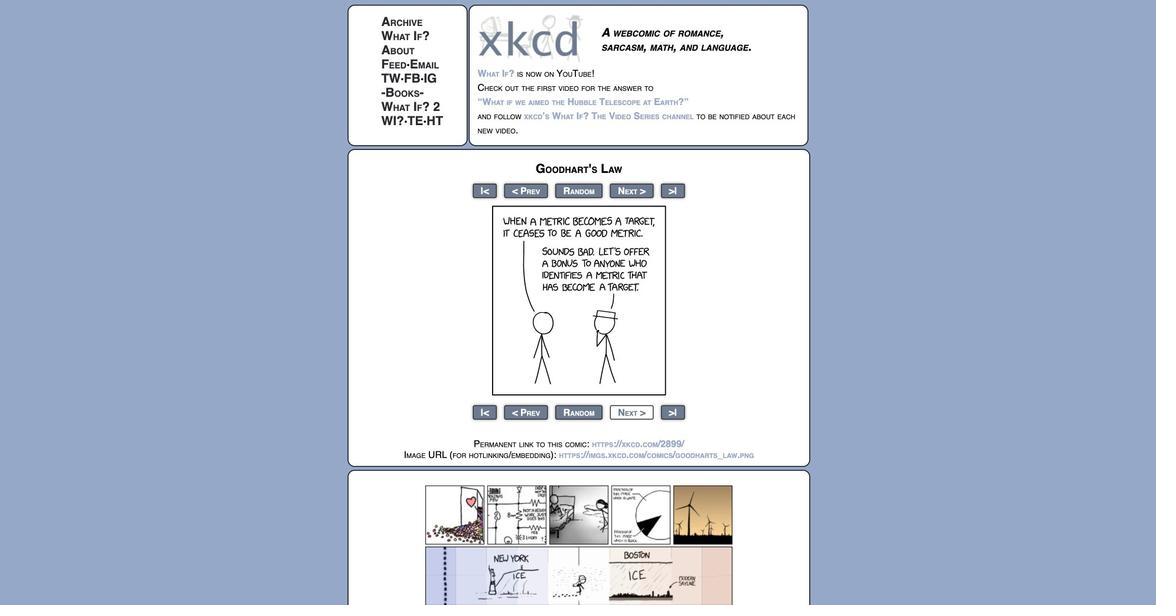 Task type: describe. For each thing, give the bounding box(es) containing it.
earth temperature timeline image
[[425, 547, 733, 606]]

xkcd.com logo image
[[478, 14, 587, 63]]

selected comics image
[[425, 486, 733, 545]]



Task type: vqa. For each thing, say whether or not it's contained in the screenshot.
'Earth temperature timeline' IMAGE
yes



Task type: locate. For each thing, give the bounding box(es) containing it.
goodhart's law image
[[492, 206, 666, 396]]



